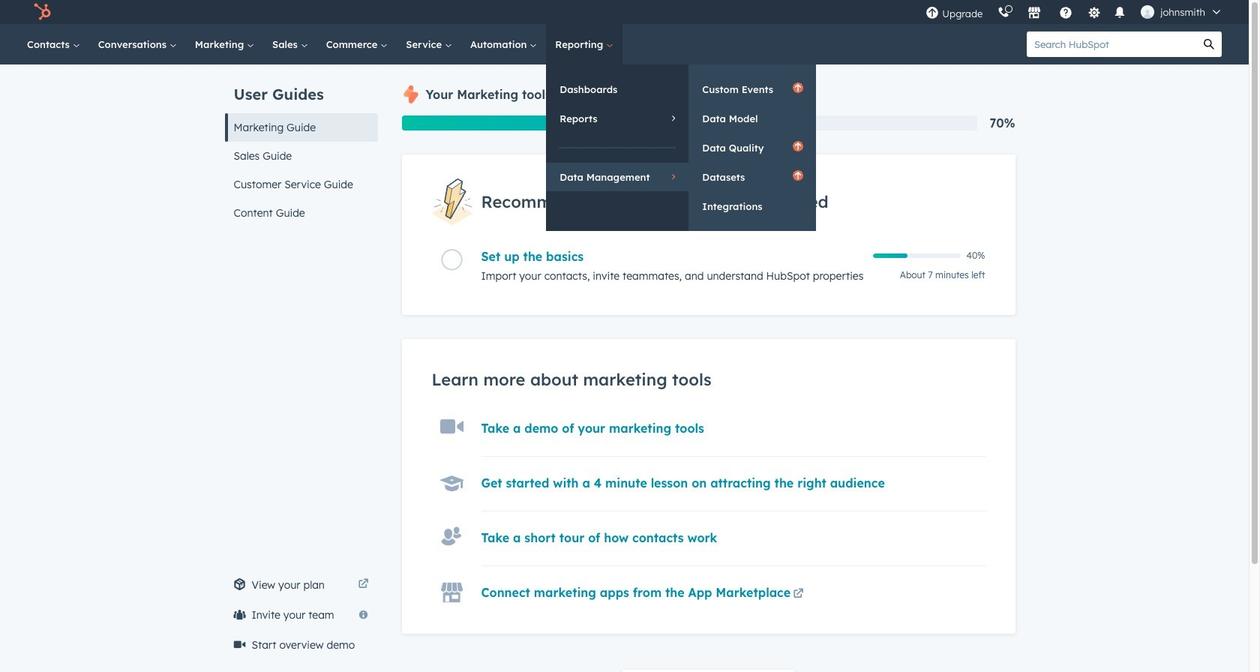 Task type: describe. For each thing, give the bounding box(es) containing it.
Search HubSpot search field
[[1027, 32, 1196, 57]]

john smith image
[[1141, 5, 1155, 19]]



Task type: locate. For each thing, give the bounding box(es) containing it.
user guides element
[[225, 65, 378, 227]]

progress bar
[[402, 116, 805, 131]]

reporting menu
[[546, 65, 816, 231]]

link opens in a new window image
[[358, 576, 369, 594], [358, 579, 369, 590], [793, 586, 804, 604], [793, 589, 804, 600]]

menu
[[918, 0, 1231, 24]]

[object object] complete progress bar
[[873, 254, 908, 258]]

marketplaces image
[[1028, 7, 1041, 20]]



Task type: vqa. For each thing, say whether or not it's contained in the screenshot.
'Exclusion' corresponding to Visitor
no



